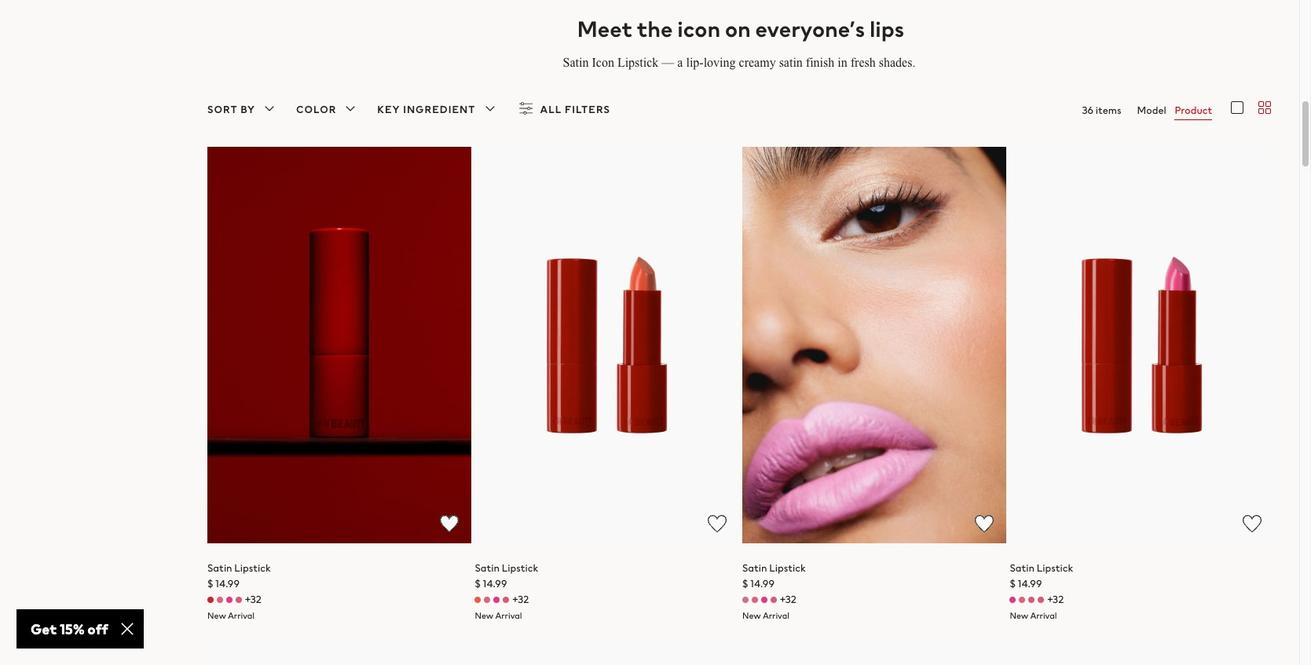 Task type: describe. For each thing, give the bounding box(es) containing it.
+32 new arrival for 3rd satin lipstick link from right
[[475, 593, 529, 623]]

2 +32 from the left
[[513, 593, 529, 608]]

36 items
[[1083, 103, 1122, 118]]

4 new from the left
[[1010, 610, 1029, 623]]

sort by
[[208, 102, 256, 117]]

3 +32 from the left
[[781, 593, 797, 608]]

satin lipstick $ 14.99 for 3rd satin lipstick link from right
[[475, 561, 539, 592]]

product
[[1176, 103, 1213, 118]]

4 arrival from the left
[[1031, 610, 1058, 623]]

4 +32 from the left
[[1048, 593, 1065, 608]]

3 arrival from the left
[[763, 610, 790, 623]]

satin for third satin lipstick link from left
[[743, 561, 768, 576]]

satin for 3rd satin lipstick link from right
[[475, 561, 500, 576]]

all filters
[[540, 102, 611, 117]]

1 satin lipstick link from the left
[[208, 561, 271, 576]]

3 satin lipstick link from the left
[[743, 561, 806, 576]]

+32 new arrival for 4th satin lipstick link
[[1010, 593, 1065, 623]]

3 new from the left
[[743, 610, 761, 623]]

shades.
[[879, 56, 916, 69]]

+32 new arrival for third satin lipstick link from left
[[743, 593, 797, 623]]

icon
[[678, 13, 721, 45]]

satin icon lipstick — a lip-loving creamy satin finish in fresh shades.
[[563, 56, 919, 69]]

satin lipstick $ 14.99 for third satin lipstick link from left
[[743, 561, 806, 592]]

satin
[[779, 56, 803, 69]]

14.99 for third satin lipstick link from left
[[751, 577, 775, 592]]

1 arrival from the left
[[228, 610, 255, 623]]

filters
[[565, 102, 611, 117]]

2 satin lipstick link from the left
[[475, 561, 539, 576]]

key ingredient
[[378, 102, 476, 117]]

+32 new arrival for 4th satin lipstick link from right
[[208, 593, 262, 623]]

satin lipstickmodel image
[[743, 147, 1007, 544]]

14.99 for 4th satin lipstick link from right
[[215, 577, 240, 592]]

all
[[540, 102, 562, 117]]

1 new from the left
[[208, 610, 226, 623]]

satin for 4th satin lipstick link
[[1010, 561, 1035, 576]]

by
[[241, 102, 256, 117]]

lips
[[870, 13, 905, 45]]

in
[[838, 56, 848, 69]]

ingredient
[[403, 102, 476, 117]]

satin for 4th satin lipstick link from right
[[208, 561, 232, 576]]

key ingredient button
[[378, 99, 500, 121]]



Task type: vqa. For each thing, say whether or not it's contained in the screenshot.
link
no



Task type: locate. For each thing, give the bounding box(es) containing it.
color button
[[296, 99, 360, 121]]

4 satin lipstick $ 14.99 from the left
[[1010, 561, 1074, 592]]

satin lipstick $ 14.99
[[208, 561, 271, 592], [475, 561, 539, 592], [743, 561, 806, 592], [1010, 561, 1074, 592]]

1 14.99 from the left
[[215, 577, 240, 592]]

fresh
[[851, 56, 876, 69]]

4 +32 new arrival from the left
[[1010, 593, 1065, 623]]

key
[[378, 102, 401, 117]]

lipstick for 4th satin lipstick link
[[1037, 561, 1074, 576]]

the
[[637, 13, 673, 45]]

satin lipstick link
[[208, 561, 271, 576], [475, 561, 539, 576], [743, 561, 806, 576], [1010, 561, 1074, 576]]

model
[[1138, 103, 1167, 118]]

2 arrival from the left
[[496, 610, 522, 623]]

lipstick for 3rd satin lipstick link from right
[[502, 561, 539, 576]]

lip-
[[687, 56, 704, 69]]

14.99 for 4th satin lipstick link
[[1018, 577, 1043, 592]]

everyone's
[[756, 13, 866, 45]]

3 14.99 from the left
[[751, 577, 775, 592]]

1 $ from the left
[[208, 577, 213, 592]]

14.99 for 3rd satin lipstick link from right
[[483, 577, 507, 592]]

meet the icon on everyone's lips
[[578, 13, 905, 45]]

meet
[[578, 13, 633, 45]]

1 +32 new arrival from the left
[[208, 593, 262, 623]]

creamy
[[739, 56, 776, 69]]

finish
[[806, 56, 835, 69]]

+32
[[245, 593, 262, 608], [513, 593, 529, 608], [781, 593, 797, 608], [1048, 593, 1065, 608]]

on
[[725, 13, 751, 45]]

$
[[208, 577, 213, 592], [475, 577, 481, 592], [743, 577, 749, 592], [1010, 577, 1016, 592]]

new
[[208, 610, 226, 623], [475, 610, 494, 623], [743, 610, 761, 623], [1010, 610, 1029, 623]]

1 satin lipstick $ 14.99 from the left
[[208, 561, 271, 592]]

2 $ from the left
[[475, 577, 481, 592]]

36
[[1083, 103, 1094, 118]]

3 satin lipstick $ 14.99 from the left
[[743, 561, 806, 592]]

color
[[296, 102, 337, 117]]

lipstick for 4th satin lipstick link from right
[[234, 561, 271, 576]]

4 14.99 from the left
[[1018, 577, 1043, 592]]

icon
[[592, 56, 615, 69]]

satin lipstick image
[[208, 147, 472, 544], [475, 147, 740, 544], [1010, 147, 1275, 544], [208, 643, 472, 666], [475, 643, 740, 666], [743, 643, 1007, 666], [1010, 643, 1275, 666]]

sort
[[208, 102, 238, 117]]

lipstick
[[618, 56, 659, 69], [234, 561, 271, 576], [502, 561, 539, 576], [770, 561, 806, 576], [1037, 561, 1074, 576]]

—
[[662, 56, 675, 69]]

items
[[1096, 103, 1122, 118]]

4 satin lipstick link from the left
[[1010, 561, 1074, 576]]

lipstick for third satin lipstick link from left
[[770, 561, 806, 576]]

14.99
[[215, 577, 240, 592], [483, 577, 507, 592], [751, 577, 775, 592], [1018, 577, 1043, 592]]

2 14.99 from the left
[[483, 577, 507, 592]]

2 new from the left
[[475, 610, 494, 623]]

satin lipstick $ 14.99 for 4th satin lipstick link
[[1010, 561, 1074, 592]]

+32 new arrival
[[208, 593, 262, 623], [475, 593, 529, 623], [743, 593, 797, 623], [1010, 593, 1065, 623]]

arrival
[[228, 610, 255, 623], [496, 610, 522, 623], [763, 610, 790, 623], [1031, 610, 1058, 623]]

2 satin lipstick $ 14.99 from the left
[[475, 561, 539, 592]]

2 +32 new arrival from the left
[[475, 593, 529, 623]]

3 +32 new arrival from the left
[[743, 593, 797, 623]]

sort by button
[[208, 99, 279, 121]]

3 $ from the left
[[743, 577, 749, 592]]

all filters button
[[517, 99, 611, 121]]

loving
[[704, 56, 736, 69]]

satin lipstick $ 14.99 for 4th satin lipstick link from right
[[208, 561, 271, 592]]

satin
[[563, 56, 589, 69], [208, 561, 232, 576], [475, 561, 500, 576], [743, 561, 768, 576], [1010, 561, 1035, 576]]

1 +32 from the left
[[245, 593, 262, 608]]

a
[[678, 56, 683, 69]]

4 $ from the left
[[1010, 577, 1016, 592]]



